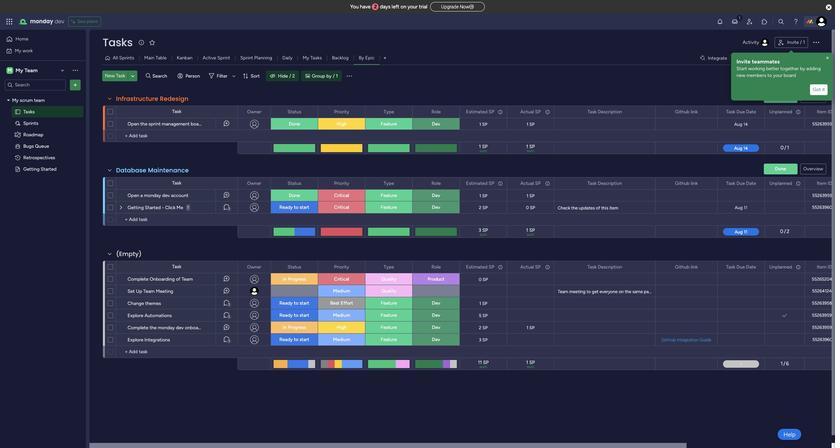 Task type: describe. For each thing, give the bounding box(es) containing it.
product
[[428, 276, 445, 282]]

get
[[592, 289, 599, 294]]

unplanned for infrastructure redesign
[[770, 109, 793, 115]]

0 vertical spatial actual sp
[[519, 109, 539, 115]]

0 horizontal spatial board
[[191, 121, 203, 127]]

actual for topmost actual sp field
[[519, 109, 532, 115]]

1 horizontal spatial tasks
[[103, 35, 133, 50]]

main table
[[144, 55, 167, 61]]

1 vertical spatial actual sp
[[521, 180, 541, 186]]

2 done from the top
[[289, 193, 300, 198]]

3 estimated sp from the top
[[466, 264, 495, 270]]

hide
[[278, 73, 288, 79]]

got it
[[813, 87, 825, 92]]

2 feature from the top
[[381, 193, 397, 198]]

by inside invite teammates start working better together by adding new members to your board
[[800, 66, 806, 72]]

4 start from the top
[[300, 337, 309, 343]]

1 item id field from the top
[[816, 108, 834, 116]]

backlog button
[[327, 53, 354, 63]]

3 medium from the top
[[333, 337, 350, 343]]

invite for /
[[788, 39, 799, 45]]

select product image
[[6, 18, 13, 25]]

set up team meeting
[[128, 289, 173, 294]]

by epic
[[359, 55, 375, 61]]

home button
[[4, 34, 73, 45]]

complete for complete onboarding of team
[[128, 276, 149, 282]]

workspace image
[[6, 67, 13, 74]]

1 priority field from the top
[[333, 108, 351, 116]]

1 / 6
[[781, 361, 789, 367]]

infrastructure
[[116, 95, 158, 103]]

2 owner from the top
[[247, 180, 261, 186]]

my for my team
[[16, 67, 23, 73]]

0 horizontal spatial dev
[[55, 18, 64, 25]]

up
[[136, 289, 142, 294]]

group
[[312, 73, 325, 79]]

menu image
[[346, 73, 353, 79]]

overview for infrastructure redesign
[[804, 95, 824, 100]]

team left the meeting
[[558, 289, 569, 294]]

tasks inside button
[[311, 55, 322, 61]]

github
[[662, 337, 676, 342]]

daily
[[282, 55, 293, 61]]

11 inside 11 sp sum
[[478, 360, 482, 366]]

see
[[77, 19, 86, 24]]

the for complete the monday dev onboarding flow
[[150, 325, 157, 331]]

onboarding
[[150, 276, 175, 282]]

2 in progress from the top
[[283, 325, 306, 330]]

flow
[[210, 325, 219, 331]]

3 feature from the top
[[381, 205, 397, 210]]

search everything image
[[778, 18, 785, 25]]

1 description from the top
[[598, 109, 622, 115]]

/ for invite / 1
[[800, 39, 802, 45]]

sprint planning button
[[235, 53, 277, 63]]

0 horizontal spatial your
[[408, 4, 418, 10]]

you have 2 days left on your trial
[[350, 4, 428, 10]]

best
[[330, 300, 340, 306]]

3 ready to start from the top
[[280, 313, 309, 318]]

by epic button
[[354, 53, 380, 63]]

2 vertical spatial actual sp field
[[519, 263, 543, 271]]

+ add task text field for /
[[119, 216, 235, 224]]

item for 1st item id field
[[817, 109, 827, 115]]

0 vertical spatial actual sp field
[[517, 108, 541, 116]]

4 ready from the top
[[280, 337, 293, 343]]

dapulse close image
[[826, 4, 832, 11]]

active sprint button
[[198, 53, 235, 63]]

together
[[781, 66, 799, 72]]

now
[[460, 4, 470, 9]]

1 owner field from the top
[[246, 108, 263, 116]]

3 github from the top
[[675, 264, 690, 270]]

item id for 1st item id field
[[817, 109, 833, 115]]

team meeting to get everyone on the same page.
[[558, 289, 655, 294]]

(empty)
[[116, 250, 142, 258]]

1 sprint from the left
[[217, 55, 230, 61]]

infrastructure redesign
[[116, 95, 189, 103]]

2 vertical spatial actual sp
[[521, 264, 541, 270]]

open for open the sprint management board
[[128, 121, 139, 127]]

my for my tasks
[[303, 55, 309, 61]]

1 in progress from the top
[[283, 276, 306, 282]]

-
[[162, 205, 164, 211]]

getting started
[[23, 166, 57, 172]]

1 estimated sp field from the top
[[465, 108, 496, 116]]

getting started - click me
[[128, 205, 183, 211]]

integrate
[[708, 55, 728, 61]]

daily button
[[277, 53, 298, 63]]

2 task description from the top
[[588, 180, 622, 186]]

effort
[[341, 300, 353, 306]]

on for the
[[619, 289, 624, 294]]

2 start from the top
[[300, 300, 309, 306]]

maria williams image
[[817, 16, 827, 27]]

2 for hide
[[292, 73, 295, 79]]

better
[[766, 66, 780, 72]]

got
[[813, 87, 821, 92]]

overview for database maintenance
[[804, 166, 824, 172]]

1 role field from the top
[[430, 108, 443, 116]]

status for second status field from the bottom
[[288, 180, 301, 186]]

3 status field from the top
[[286, 263, 303, 271]]

m
[[8, 67, 12, 73]]

3 unplanned field from the top
[[768, 263, 794, 271]]

automations
[[145, 313, 172, 319]]

4 ready to start from the top
[[280, 337, 309, 343]]

5526520489
[[812, 277, 835, 282]]

+ add task text field for sum
[[119, 132, 235, 140]]

invite teammates start working better together by adding new members to your board
[[737, 58, 821, 78]]

Search field
[[151, 71, 171, 81]]

got it button
[[810, 84, 828, 95]]

2 task description field from the top
[[586, 180, 624, 187]]

3 + add task text field from the top
[[119, 348, 235, 356]]

sprint planning
[[240, 55, 272, 61]]

upgrade now
[[441, 4, 470, 9]]

a
[[140, 193, 143, 198]]

2 ready to start from the top
[[280, 300, 309, 306]]

maintenance
[[148, 166, 189, 175]]

team right up
[[143, 289, 155, 294]]

1 date from the top
[[746, 109, 756, 115]]

aug 14
[[735, 122, 748, 127]]

complete the monday dev onboarding flow
[[128, 325, 219, 331]]

actual for the bottom actual sp field
[[521, 264, 534, 270]]

team right onboarding
[[182, 276, 193, 282]]

my work
[[15, 48, 33, 54]]

2 owner field from the top
[[246, 180, 263, 187]]

new task button
[[102, 71, 128, 81]]

to inside invite teammates start working better together by adding new members to your board
[[768, 73, 772, 78]]

2 description from the top
[[598, 180, 622, 186]]

management
[[162, 121, 190, 127]]

4 feature from the top
[[381, 300, 397, 306]]

sp inside 11 sp sum
[[483, 360, 489, 366]]

column information image for unplanned field related to maintenance
[[796, 181, 801, 186]]

status for 3rd status field from the top of the page
[[288, 264, 301, 270]]

column information image for the bottom actual sp field
[[545, 264, 551, 270]]

3 owner field from the top
[[246, 263, 263, 271]]

due for 1st task due date field from the bottom of the page
[[737, 264, 745, 270]]

0 vertical spatial monday
[[30, 18, 53, 25]]

workspace selection element
[[6, 66, 39, 74]]

2 medium from the top
[[333, 313, 350, 318]]

explore for explore automations
[[128, 313, 143, 319]]

2 task due date from the top
[[726, 180, 756, 186]]

1 task description field from the top
[[586, 108, 624, 116]]

1 medium from the top
[[333, 288, 350, 294]]

1 quality from the top
[[381, 276, 397, 282]]

1 role from the top
[[432, 109, 441, 115]]

2 progress from the top
[[288, 325, 306, 330]]

automate
[[779, 55, 800, 61]]

2 item id field from the top
[[816, 180, 834, 187]]

teammates
[[752, 58, 780, 65]]

plans
[[87, 19, 98, 24]]

actual for the middle actual sp field
[[521, 180, 534, 186]]

your inside invite teammates start working better together by adding new members to your board
[[774, 73, 783, 78]]

7 dev from the top
[[432, 337, 440, 343]]

2 in from the top
[[283, 325, 287, 330]]

help button
[[778, 429, 802, 440]]

/ for 0 / 1
[[785, 145, 787, 151]]

1 horizontal spatial of
[[596, 206, 600, 211]]

inbox image
[[732, 18, 739, 25]]

new
[[737, 73, 746, 78]]

estimated sp for 3rd estimated sp field from the bottom's column information image
[[466, 109, 495, 115]]

estimated for 2nd estimated sp field
[[466, 180, 488, 186]]

monday dev
[[30, 18, 64, 25]]

2 role field from the top
[[430, 180, 443, 187]]

scrum
[[20, 97, 33, 103]]

public board image for tasks
[[15, 109, 21, 115]]

/ for 0 / 2
[[784, 229, 786, 235]]

5526395967
[[813, 122, 835, 127]]

item
[[610, 206, 618, 211]]

1 owner from the top
[[247, 109, 261, 115]]

this
[[601, 206, 609, 211]]

caret down image
[[7, 98, 10, 103]]

3 dev from the top
[[432, 205, 440, 210]]

1 feature from the top
[[381, 121, 397, 127]]

have
[[360, 4, 371, 10]]

members
[[747, 73, 767, 78]]

updates
[[579, 206, 595, 211]]

14
[[744, 122, 748, 127]]

1 vertical spatial of
[[176, 276, 180, 282]]

all sprints
[[113, 55, 134, 61]]

person button
[[175, 71, 204, 81]]

1 in from the top
[[283, 276, 287, 282]]

sprint
[[149, 121, 161, 127]]

complete onboarding of team
[[128, 276, 193, 282]]

1 link from the top
[[691, 109, 698, 115]]

change themes
[[128, 301, 161, 307]]

3 github link field from the top
[[674, 263, 700, 271]]

onboarding
[[185, 325, 209, 331]]

1 2 sp from the top
[[479, 205, 488, 210]]

1 button for getting started - click me
[[216, 202, 238, 214]]

sort
[[251, 73, 260, 79]]

1 critical from the top
[[334, 193, 349, 198]]

sum inside 3 sp sum
[[480, 232, 487, 237]]

3 date from the top
[[746, 264, 756, 270]]

1 horizontal spatial 11
[[744, 205, 748, 210]]

1 status field from the top
[[286, 108, 303, 116]]

3 type field from the top
[[382, 263, 396, 271]]

3 for 3 sp sum
[[479, 228, 481, 233]]

3 estimated sp field from the top
[[465, 263, 496, 271]]

activity
[[743, 39, 759, 45]]

upgrade
[[441, 4, 459, 9]]

main table button
[[139, 53, 172, 63]]

help
[[784, 431, 796, 438]]

column information image for third estimated sp field from the top
[[498, 264, 503, 270]]

3 link from the top
[[691, 264, 698, 270]]

11 sp sum
[[478, 360, 489, 369]]

5 sp
[[479, 313, 488, 318]]

work
[[23, 48, 33, 54]]

started for getting started - click me
[[145, 205, 161, 211]]

help image
[[793, 18, 800, 25]]

explore for explore integrations
[[128, 337, 143, 343]]

3 unplanned from the top
[[770, 264, 793, 270]]

item for second item id field from the bottom
[[817, 180, 827, 186]]

notifications image
[[717, 18, 724, 25]]

1 vertical spatial 0 sp
[[479, 277, 488, 282]]

tasks inside list box
[[23, 109, 35, 115]]

due for second task due date field from the bottom of the page
[[737, 180, 745, 186]]

autopilot image
[[770, 53, 776, 62]]

priority for 2nd 'priority' "field" from the bottom
[[334, 180, 349, 186]]

3 task due date field from the top
[[725, 263, 758, 271]]

2 date from the top
[[746, 180, 756, 186]]

invite members image
[[747, 18, 753, 25]]

2 quality from the top
[[381, 288, 397, 294]]

1 start from the top
[[300, 205, 309, 210]]

2 ready from the top
[[280, 300, 293, 306]]

1 ready to start from the top
[[280, 205, 309, 210]]

7 feature from the top
[[381, 337, 397, 343]]

arrow down image
[[230, 72, 238, 80]]

3 item id field from the top
[[816, 263, 834, 271]]

2 task due date field from the top
[[725, 180, 758, 187]]

meeting
[[156, 289, 173, 294]]

check the updates of this item
[[558, 206, 618, 211]]

estimated sp for column information image corresponding to 2nd estimated sp field
[[466, 180, 495, 186]]

sprints inside list box
[[23, 120, 38, 126]]

1 task due date from the top
[[726, 109, 756, 115]]

4 dev from the top
[[432, 300, 440, 306]]

add view image
[[384, 56, 387, 61]]

/ for hide / 2
[[289, 73, 291, 79]]

1 done from the top
[[289, 121, 300, 127]]

5 feature from the top
[[381, 313, 397, 318]]

2 for 0
[[787, 229, 790, 235]]

3 ready from the top
[[280, 313, 293, 318]]

public board image for getting started
[[15, 166, 21, 172]]

/ for 1 / 6
[[784, 361, 786, 367]]

open the sprint management board
[[128, 121, 203, 127]]

1 task description from the top
[[588, 109, 622, 115]]



Task type: vqa. For each thing, say whether or not it's contained in the screenshot.
the Sprint in the active sprint button
yes



Task type: locate. For each thing, give the bounding box(es) containing it.
2 vertical spatial + add task text field
[[119, 348, 235, 356]]

0 vertical spatial started
[[41, 166, 57, 172]]

kanban
[[177, 55, 193, 61]]

3 role from the top
[[432, 264, 441, 270]]

0 vertical spatial type
[[384, 109, 394, 115]]

2 sp
[[479, 205, 488, 210], [479, 325, 488, 330]]

dev left see
[[55, 18, 64, 25]]

6 feature from the top
[[381, 325, 397, 330]]

0 vertical spatial overview button
[[801, 92, 827, 103]]

2 vertical spatial dev
[[176, 325, 184, 331]]

0 vertical spatial in progress
[[283, 276, 306, 282]]

Type field
[[382, 108, 396, 116], [382, 180, 396, 187], [382, 263, 396, 271]]

done
[[289, 121, 300, 127], [289, 193, 300, 198]]

1 vertical spatial in
[[283, 325, 287, 330]]

3 inside 3 sp sum
[[479, 228, 481, 233]]

in
[[283, 276, 287, 282], [283, 325, 287, 330]]

unplanned field for maintenance
[[768, 180, 794, 187]]

options image
[[813, 38, 821, 46]]

my tasks
[[303, 55, 322, 61]]

0 vertical spatial progress
[[288, 276, 306, 282]]

1 vertical spatial item id
[[817, 180, 833, 186]]

0 vertical spatial + add task text field
[[119, 132, 235, 140]]

2 + add task text field from the top
[[119, 216, 235, 224]]

0 vertical spatial task due date field
[[725, 108, 758, 116]]

click
[[165, 205, 176, 211]]

3 description from the top
[[598, 264, 622, 270]]

2 open from the top
[[128, 193, 139, 198]]

explore integrations
[[128, 337, 170, 343]]

sprints up roadmap
[[23, 120, 38, 126]]

of left 'this'
[[596, 206, 600, 211]]

overview button for infrastructure redesign
[[801, 92, 827, 103]]

1 horizontal spatial board
[[784, 73, 796, 78]]

1 vertical spatial + add task text field
[[119, 216, 235, 224]]

1 vertical spatial unplanned field
[[768, 180, 794, 187]]

0 horizontal spatial 0 sp
[[479, 277, 488, 282]]

my inside workspace selection element
[[16, 67, 23, 73]]

column information image
[[498, 109, 503, 115], [542, 109, 548, 115], [498, 181, 503, 186], [796, 181, 801, 186], [545, 264, 551, 270]]

column information image
[[796, 109, 801, 115], [545, 181, 551, 186], [498, 264, 503, 270], [796, 264, 801, 270]]

2 vertical spatial estimated sp field
[[465, 263, 496, 271]]

2 dev from the top
[[432, 193, 440, 198]]

2 for you
[[374, 4, 377, 10]]

2 explore from the top
[[128, 337, 143, 343]]

dev up the -
[[162, 193, 170, 198]]

Tasks field
[[101, 35, 134, 50]]

column information image for unplanned field associated with redesign
[[796, 109, 801, 115]]

1 vertical spatial type
[[384, 180, 394, 186]]

2 vertical spatial priority field
[[333, 263, 351, 271]]

2 status field from the top
[[286, 180, 303, 187]]

2 vertical spatial due
[[737, 264, 745, 270]]

item id up 5526520489
[[817, 264, 833, 270]]

2 link from the top
[[691, 180, 698, 186]]

0 vertical spatial of
[[596, 206, 600, 211]]

0 vertical spatial aug
[[735, 122, 743, 127]]

item
[[817, 109, 827, 115], [817, 180, 827, 186], [817, 264, 827, 270]]

2 priority field from the top
[[333, 180, 351, 187]]

add to favorites image
[[149, 39, 156, 46]]

/ inside invite / 1 "button"
[[800, 39, 802, 45]]

1 github from the top
[[675, 109, 690, 115]]

1 vertical spatial board
[[191, 121, 203, 127]]

1 progress from the top
[[288, 276, 306, 282]]

2 sp up 3 sp sum
[[479, 205, 488, 210]]

board down the together
[[784, 73, 796, 78]]

5526396063
[[813, 205, 835, 210]]

overview up 5526395932
[[804, 166, 824, 172]]

item id for second item id field from the bottom
[[817, 180, 833, 186]]

the for open the sprint management board
[[140, 121, 147, 127]]

1 vertical spatial github link
[[675, 180, 698, 186]]

0 vertical spatial board
[[784, 73, 796, 78]]

close image
[[825, 55, 831, 61]]

by right group in the left of the page
[[326, 73, 332, 79]]

list box
[[0, 93, 86, 266]]

explore automations
[[128, 313, 172, 319]]

0 vertical spatial date
[[746, 109, 756, 115]]

started left the -
[[145, 205, 161, 211]]

the left sprint
[[140, 121, 147, 127]]

dev for complete
[[176, 325, 184, 331]]

column information image for topmost actual sp field
[[542, 109, 548, 115]]

Unplanned field
[[768, 108, 794, 116], [768, 180, 794, 187], [768, 263, 794, 271]]

1 vertical spatial explore
[[128, 337, 143, 343]]

open left a
[[128, 193, 139, 198]]

1 vertical spatial quality
[[381, 288, 397, 294]]

started for getting started
[[41, 166, 57, 172]]

id for 1st item id field
[[828, 109, 833, 115]]

1 type field from the top
[[382, 108, 396, 116]]

3 start from the top
[[300, 313, 309, 318]]

1 button for explore automations
[[216, 310, 238, 322]]

item id
[[817, 109, 833, 115], [817, 180, 833, 186], [817, 264, 833, 270]]

0 vertical spatial priority
[[334, 109, 349, 115]]

complete for complete the monday dev onboarding flow
[[128, 325, 149, 331]]

the down explore automations
[[150, 325, 157, 331]]

Role field
[[430, 108, 443, 116], [430, 180, 443, 187], [430, 263, 443, 271]]

invite for teammates
[[737, 58, 751, 65]]

adding
[[807, 66, 821, 72]]

2 overview from the top
[[804, 166, 824, 172]]

0 vertical spatial status field
[[286, 108, 303, 116]]

1 high from the top
[[337, 121, 347, 127]]

progress
[[288, 276, 306, 282], [288, 325, 306, 330]]

item up 5526520489
[[817, 264, 827, 270]]

roadmap
[[23, 132, 43, 138]]

angle down image
[[131, 73, 134, 78]]

my left work
[[15, 48, 21, 54]]

0 vertical spatial your
[[408, 4, 418, 10]]

public board image down the scrum
[[15, 109, 21, 115]]

aug for aug 11
[[735, 205, 743, 210]]

0 horizontal spatial invite
[[737, 58, 751, 65]]

2 high from the top
[[337, 325, 347, 330]]

monday right a
[[144, 193, 161, 198]]

my right caret down icon
[[12, 97, 19, 103]]

0 vertical spatial github
[[675, 109, 690, 115]]

3 sp
[[479, 337, 488, 342]]

item up 5526395932
[[817, 180, 827, 186]]

team
[[34, 97, 45, 103]]

3 critical from the top
[[334, 276, 349, 282]]

2 complete from the top
[[128, 325, 149, 331]]

team up the search in workspace 'field'
[[24, 67, 38, 73]]

column information image for 2nd estimated sp field
[[498, 181, 503, 186]]

Item ID field
[[816, 108, 834, 116], [816, 180, 834, 187], [816, 263, 834, 271]]

2 role from the top
[[432, 180, 441, 186]]

estimated for 3rd estimated sp field from the bottom
[[466, 109, 488, 115]]

dapulse integrations image
[[700, 56, 705, 61]]

apps image
[[762, 18, 768, 25]]

2 estimated sp from the top
[[466, 180, 495, 186]]

1 vertical spatial task due date field
[[725, 180, 758, 187]]

github integration guide link
[[660, 337, 713, 342]]

option
[[0, 94, 86, 96]]

date
[[746, 109, 756, 115], [746, 180, 756, 186], [746, 264, 756, 270]]

item id up 5526395932
[[817, 180, 833, 186]]

upgrade now link
[[430, 2, 485, 11]]

of right onboarding
[[176, 276, 180, 282]]

+ add task text field down integrations
[[119, 348, 235, 356]]

1 button for change themes
[[216, 297, 238, 310]]

complete up up
[[128, 276, 149, 282]]

1 type from the top
[[384, 109, 394, 115]]

3 priority field from the top
[[333, 263, 351, 271]]

1 vertical spatial priority field
[[333, 180, 351, 187]]

+ Add task text field
[[119, 132, 235, 140], [119, 216, 235, 224], [119, 348, 235, 356]]

3 task description from the top
[[588, 264, 622, 270]]

/
[[800, 39, 802, 45], [289, 73, 291, 79], [333, 73, 335, 79], [785, 145, 787, 151], [784, 229, 786, 235], [784, 361, 786, 367]]

0 horizontal spatial sprint
[[217, 55, 230, 61]]

1 priority from the top
[[334, 109, 349, 115]]

quality
[[381, 276, 397, 282], [381, 288, 397, 294]]

1 due from the top
[[737, 109, 745, 115]]

Actual SP field
[[517, 108, 541, 116], [519, 180, 543, 187], [519, 263, 543, 271]]

2 vertical spatial medium
[[333, 337, 350, 343]]

my scrum team
[[12, 97, 45, 103]]

tasks up all
[[103, 35, 133, 50]]

id for second item id field from the bottom
[[828, 180, 833, 186]]

github integration guide
[[662, 337, 712, 342]]

2 vertical spatial date
[[746, 264, 756, 270]]

0 horizontal spatial on
[[401, 4, 407, 10]]

3 item id from the top
[[817, 264, 833, 270]]

5526395889
[[812, 301, 835, 306]]

0 vertical spatial 2 sp
[[479, 205, 488, 210]]

dev for open
[[162, 193, 170, 198]]

sprints right all
[[119, 55, 134, 61]]

0 vertical spatial actual
[[519, 109, 532, 115]]

list box containing my scrum team
[[0, 93, 86, 266]]

main
[[144, 55, 154, 61]]

item id field up 5526395932
[[816, 180, 834, 187]]

invite
[[788, 39, 799, 45], [737, 58, 751, 65]]

active
[[203, 55, 216, 61]]

1 vertical spatial done
[[289, 193, 300, 198]]

1 unplanned from the top
[[770, 109, 793, 115]]

1 vertical spatial 3
[[479, 337, 482, 342]]

item id field up 5526520489
[[816, 263, 834, 271]]

complete
[[128, 276, 149, 282], [128, 325, 149, 331]]

monday for open
[[144, 193, 161, 198]]

the left same
[[625, 289, 632, 294]]

0 / 2
[[780, 229, 790, 235]]

1 vertical spatial invite
[[737, 58, 751, 65]]

0 horizontal spatial by
[[326, 73, 332, 79]]

my for my work
[[15, 48, 21, 54]]

estimated for third estimated sp field from the top
[[466, 264, 488, 270]]

workspace options image
[[72, 67, 79, 74]]

item id field up 5526395967
[[816, 108, 834, 116]]

1 vertical spatial task due date
[[726, 180, 756, 186]]

epic
[[365, 55, 375, 61]]

1 horizontal spatial invite
[[788, 39, 799, 45]]

2 type field from the top
[[382, 180, 396, 187]]

set
[[128, 289, 135, 294]]

my team
[[16, 67, 38, 73]]

see plans
[[77, 19, 98, 24]]

0 vertical spatial task description field
[[586, 108, 624, 116]]

status for first status field
[[288, 109, 301, 115]]

unplanned for database maintenance
[[770, 180, 793, 186]]

page.
[[644, 289, 655, 294]]

due for first task due date field from the top of the page
[[737, 109, 745, 115]]

0 vertical spatial overview
[[804, 95, 824, 100]]

options image
[[72, 82, 79, 88]]

1 horizontal spatial sprints
[[119, 55, 134, 61]]

2 vertical spatial priority
[[334, 264, 349, 270]]

new task
[[105, 73, 125, 79]]

it
[[822, 87, 825, 92]]

0 vertical spatial by
[[800, 66, 806, 72]]

2 vertical spatial critical
[[334, 276, 349, 282]]

planning
[[254, 55, 272, 61]]

1 horizontal spatial sprint
[[240, 55, 253, 61]]

dev left onboarding
[[176, 325, 184, 331]]

meeting
[[570, 289, 586, 294]]

invite inside "button"
[[788, 39, 799, 45]]

active sprint
[[203, 55, 230, 61]]

aug for aug 14
[[735, 122, 743, 127]]

1 button for explore integrations
[[216, 334, 238, 346]]

priority for 1st 'priority' "field"
[[334, 109, 349, 115]]

started inside list box
[[41, 166, 57, 172]]

sprint left the planning
[[240, 55, 253, 61]]

1 vertical spatial date
[[746, 180, 756, 186]]

0 vertical spatial complete
[[128, 276, 149, 282]]

2 status from the top
[[288, 180, 301, 186]]

1 overview button from the top
[[801, 92, 827, 103]]

database
[[116, 166, 146, 175]]

Task Description field
[[586, 108, 624, 116], [586, 180, 624, 187], [586, 263, 624, 271]]

Github link field
[[674, 108, 700, 116], [674, 180, 700, 187], [674, 263, 700, 271]]

invite up automate
[[788, 39, 799, 45]]

bugs queue
[[23, 143, 49, 149]]

0 vertical spatial id
[[828, 109, 833, 115]]

integration
[[677, 337, 699, 342]]

the right check
[[572, 206, 578, 211]]

the
[[140, 121, 147, 127], [572, 206, 578, 211], [625, 289, 632, 294], [150, 325, 157, 331]]

hide / 2
[[278, 73, 295, 79]]

0 / 1
[[781, 145, 790, 151]]

2 vertical spatial task due date field
[[725, 263, 758, 271]]

1 estimated sp from the top
[[466, 109, 495, 115]]

show board description image
[[137, 39, 146, 46]]

complete up explore integrations
[[128, 325, 149, 331]]

3 github link from the top
[[675, 264, 698, 270]]

3 estimated from the top
[[466, 264, 488, 270]]

2 vertical spatial description
[[598, 264, 622, 270]]

your left trial
[[408, 4, 418, 10]]

Task Due Date field
[[725, 108, 758, 116], [725, 180, 758, 187], [725, 263, 758, 271]]

public board image left getting started
[[15, 166, 21, 172]]

5526395932
[[813, 193, 835, 198]]

1 + add task text field from the top
[[119, 132, 235, 140]]

Infrastructure Redesign field
[[114, 95, 190, 103]]

1 vertical spatial high
[[337, 325, 347, 330]]

getting down a
[[128, 205, 144, 211]]

item id up 5526395967
[[817, 109, 833, 115]]

explore left integrations
[[128, 337, 143, 343]]

feature
[[381, 121, 397, 127], [381, 193, 397, 198], [381, 205, 397, 210], [381, 300, 397, 306], [381, 313, 397, 318], [381, 325, 397, 330], [381, 337, 397, 343]]

1 horizontal spatial 0 sp
[[526, 205, 535, 210]]

my inside list box
[[12, 97, 19, 103]]

home
[[16, 36, 28, 42]]

priority
[[334, 109, 349, 115], [334, 180, 349, 186], [334, 264, 349, 270]]

overview down "got"
[[804, 95, 824, 100]]

0 vertical spatial item id field
[[816, 108, 834, 116]]

board inside invite teammates start working better together by adding new members to your board
[[784, 73, 796, 78]]

1 vertical spatial unplanned
[[770, 180, 793, 186]]

1 vertical spatial estimated sp field
[[465, 180, 496, 187]]

1 status from the top
[[288, 109, 301, 115]]

2 critical from the top
[[334, 205, 349, 210]]

2 vertical spatial item
[[817, 264, 827, 270]]

critical
[[334, 193, 349, 198], [334, 205, 349, 210], [334, 276, 349, 282]]

open for open a monday dev account
[[128, 193, 139, 198]]

0 vertical spatial github link field
[[674, 108, 700, 116]]

2 github link field from the top
[[674, 180, 700, 187]]

0 vertical spatial explore
[[128, 313, 143, 319]]

0 vertical spatial 0 sp
[[526, 205, 535, 210]]

1 sp
[[479, 122, 488, 127], [527, 122, 535, 127], [479, 193, 488, 198], [527, 193, 535, 198], [479, 301, 488, 306], [527, 325, 535, 330]]

column information image for 3rd estimated sp field from the bottom
[[498, 109, 503, 115]]

2 sp up 3 sp
[[479, 325, 488, 330]]

kanban button
[[172, 53, 198, 63]]

open left sprint
[[128, 121, 139, 127]]

my tasks button
[[298, 53, 327, 63]]

5 dev from the top
[[432, 313, 440, 318]]

id for 3rd item id field from the top of the page
[[828, 264, 833, 270]]

public board image
[[15, 109, 21, 115], [15, 166, 21, 172]]

your down better
[[774, 73, 783, 78]]

on right "left"
[[401, 4, 407, 10]]

on for your
[[401, 4, 407, 10]]

by left adding
[[800, 66, 806, 72]]

0 horizontal spatial 11
[[478, 360, 482, 366]]

3 due from the top
[[737, 264, 745, 270]]

priority for first 'priority' "field" from the bottom of the page
[[334, 264, 349, 270]]

1
[[803, 39, 805, 45], [336, 73, 338, 79], [479, 122, 481, 127], [527, 122, 529, 127], [479, 144, 481, 150], [526, 144, 528, 150], [787, 145, 790, 151], [479, 193, 481, 198], [527, 193, 529, 198], [187, 205, 189, 210], [229, 207, 230, 211], [526, 228, 528, 233], [479, 301, 481, 306], [229, 303, 230, 307], [229, 315, 230, 319], [527, 325, 529, 330], [229, 339, 230, 343], [526, 360, 528, 366], [781, 361, 783, 367]]

Status field
[[286, 108, 303, 116], [286, 180, 303, 187], [286, 263, 303, 271]]

2 2 sp from the top
[[479, 325, 488, 330]]

1 vertical spatial role
[[432, 180, 441, 186]]

sp inside 3 sp sum
[[483, 228, 488, 233]]

the for check the updates of this item
[[572, 206, 578, 211]]

1 vertical spatial status field
[[286, 180, 303, 187]]

1 vertical spatial type field
[[382, 180, 396, 187]]

overview
[[804, 95, 824, 100], [804, 166, 824, 172]]

start
[[737, 66, 747, 72]]

link
[[691, 109, 698, 115], [691, 180, 698, 186], [691, 264, 698, 270]]

bugs
[[23, 143, 34, 149]]

invite teammates heading
[[737, 58, 828, 65]]

1 vertical spatial github
[[675, 180, 690, 186]]

overview button for database maintenance
[[801, 164, 827, 175]]

1 vertical spatial progress
[[288, 325, 306, 330]]

monday up 'home' button
[[30, 18, 53, 25]]

Priority field
[[333, 108, 351, 116], [333, 180, 351, 187], [333, 263, 351, 271]]

3 task due date from the top
[[726, 264, 756, 270]]

getting down 'retrospectives'
[[23, 166, 40, 172]]

item for 3rd item id field from the top of the page
[[817, 264, 827, 270]]

2 vertical spatial unplanned
[[770, 264, 793, 270]]

my for my scrum team
[[12, 97, 19, 103]]

1 vertical spatial link
[[691, 180, 698, 186]]

on right everyone
[[619, 289, 624, 294]]

1 vertical spatial priority
[[334, 180, 349, 186]]

sum inside 11 sp sum
[[480, 365, 487, 369]]

2 id from the top
[[828, 180, 833, 186]]

2 vertical spatial monday
[[158, 325, 175, 331]]

3 role field from the top
[[430, 263, 443, 271]]

1 github link from the top
[[675, 109, 698, 115]]

open a monday dev account
[[128, 193, 188, 198]]

3 for 3 sp
[[479, 337, 482, 342]]

overview button up 5526395932
[[801, 164, 827, 175]]

started down 'retrospectives'
[[41, 166, 57, 172]]

invite / 1 button
[[775, 37, 808, 48]]

id up 5526395932
[[828, 180, 833, 186]]

6 dev from the top
[[432, 325, 440, 330]]

Search in workspace field
[[14, 81, 56, 89]]

group by / 1
[[312, 73, 338, 79]]

column information image for 3rd unplanned field from the top of the page
[[796, 264, 801, 270]]

1 dev from the top
[[432, 121, 440, 127]]

tasks up group in the left of the page
[[311, 55, 322, 61]]

sprints
[[119, 55, 134, 61], [23, 120, 38, 126]]

everyone
[[600, 289, 618, 294]]

best effort
[[330, 300, 353, 306]]

board
[[784, 73, 796, 78], [191, 121, 203, 127]]

my right daily
[[303, 55, 309, 61]]

2 unplanned field from the top
[[768, 180, 794, 187]]

start
[[300, 205, 309, 210], [300, 300, 309, 306], [300, 313, 309, 318], [300, 337, 309, 343]]

integrations
[[145, 337, 170, 343]]

1 horizontal spatial on
[[619, 289, 624, 294]]

Database Maintenance field
[[114, 166, 191, 175]]

2 type from the top
[[384, 180, 394, 186]]

themes
[[145, 301, 161, 307]]

1 vertical spatial actual sp field
[[519, 180, 543, 187]]

0 vertical spatial role field
[[430, 108, 443, 116]]

2 public board image from the top
[[15, 166, 21, 172]]

column information image for the middle actual sp field
[[545, 181, 551, 186]]

id up 5526520489
[[828, 264, 833, 270]]

2 vertical spatial role field
[[430, 263, 443, 271]]

0 vertical spatial priority field
[[333, 108, 351, 116]]

1 vertical spatial actual
[[521, 180, 534, 186]]

new
[[105, 73, 115, 79]]

1 open from the top
[[128, 121, 139, 127]]

1 item from the top
[[817, 109, 827, 115]]

1 overview from the top
[[804, 95, 824, 100]]

medium
[[333, 288, 350, 294], [333, 313, 350, 318], [333, 337, 350, 343]]

1 inside "button"
[[803, 39, 805, 45]]

Owner field
[[246, 108, 263, 116], [246, 180, 263, 187], [246, 263, 263, 271]]

monday for complete
[[158, 325, 175, 331]]

1 vertical spatial item id field
[[816, 180, 834, 187]]

sort button
[[240, 71, 264, 81]]

getting for getting started
[[23, 166, 40, 172]]

1 github link field from the top
[[674, 108, 700, 116]]

change
[[128, 301, 144, 307]]

1 id from the top
[[828, 109, 833, 115]]

+ add task text field down management
[[119, 132, 235, 140]]

dapulse rightstroke image
[[470, 4, 474, 9]]

2 estimated from the top
[[466, 180, 488, 186]]

2 vertical spatial unplanned field
[[768, 263, 794, 271]]

explore down change
[[128, 313, 143, 319]]

your
[[408, 4, 418, 10], [774, 73, 783, 78]]

1 image
[[737, 14, 743, 21]]

item id for 3rd item id field from the top of the page
[[817, 264, 833, 270]]

1 item id from the top
[[817, 109, 833, 115]]

Estimated SP field
[[465, 108, 496, 116], [465, 180, 496, 187], [465, 263, 496, 271]]

team inside workspace selection element
[[24, 67, 38, 73]]

unplanned field for redesign
[[768, 108, 794, 116]]

overview button
[[801, 92, 827, 103], [801, 164, 827, 175]]

0 horizontal spatial tasks
[[23, 109, 35, 115]]

sprints inside all sprints 'button'
[[119, 55, 134, 61]]

estimated
[[466, 109, 488, 115], [466, 180, 488, 186], [466, 264, 488, 270]]

3 type from the top
[[384, 264, 394, 270]]

id up 5526395967
[[828, 109, 833, 115]]

2 overview button from the top
[[801, 164, 827, 175]]

+ add task text field down "me"
[[119, 216, 235, 224]]

invite inside invite teammates start working better together by adding new members to your board
[[737, 58, 751, 65]]

tasks down my scrum team at top
[[23, 109, 35, 115]]

2 vertical spatial github link
[[675, 264, 698, 270]]

1 explore from the top
[[128, 313, 143, 319]]

1 task due date field from the top
[[725, 108, 758, 116]]

2 estimated sp field from the top
[[465, 180, 496, 187]]

board right management
[[191, 121, 203, 127]]

(Empty) field
[[114, 250, 143, 259]]

my right workspace icon
[[16, 67, 23, 73]]

0 vertical spatial high
[[337, 121, 347, 127]]

monday down automations
[[158, 325, 175, 331]]

2 item id from the top
[[817, 180, 833, 186]]

task inside "button"
[[116, 73, 125, 79]]

0 vertical spatial in
[[283, 276, 287, 282]]

getting for getting started - click me
[[128, 205, 144, 211]]

2 vertical spatial task description field
[[586, 263, 624, 271]]

1 vertical spatial in progress
[[283, 325, 306, 330]]

invite up start
[[737, 58, 751, 65]]

item up 5526395967
[[817, 109, 827, 115]]

overview button up 5526395967
[[801, 92, 827, 103]]

2 vertical spatial type field
[[382, 263, 396, 271]]

sprint right "active" at top left
[[217, 55, 230, 61]]

1 vertical spatial monday
[[144, 193, 161, 198]]

v2 search image
[[146, 72, 151, 80]]

0 vertical spatial done
[[289, 121, 300, 127]]

ready to start
[[280, 205, 309, 210], [280, 300, 309, 306], [280, 313, 309, 318], [280, 337, 309, 343]]



